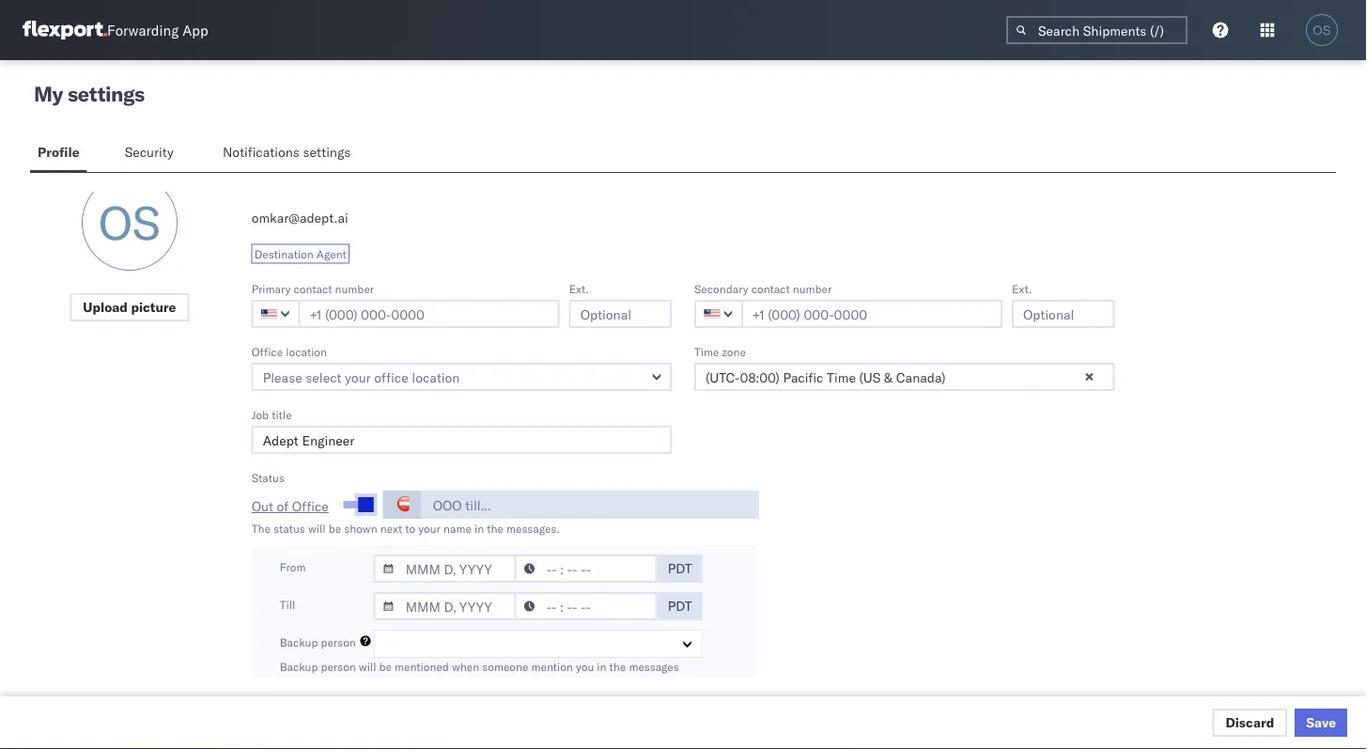 Task type: describe. For each thing, give the bounding box(es) containing it.
United States text field
[[252, 300, 301, 328]]

agent
[[317, 247, 347, 261]]

upload
[[83, 299, 128, 315]]

discard button
[[1213, 709, 1288, 737]]

-- : -- -- text field
[[515, 592, 658, 620]]

status
[[252, 471, 285, 485]]

Please select your office location text field
[[252, 363, 672, 391]]

my
[[34, 81, 63, 107]]

app
[[183, 21, 208, 39]]

forwarding app link
[[23, 21, 208, 39]]

os button
[[1301, 8, 1344, 52]]

save
[[1307, 715, 1337, 731]]

forwarding app
[[107, 21, 208, 39]]

the
[[252, 521, 271, 535]]

upload picture button
[[70, 293, 189, 322]]

time zone
[[695, 345, 746, 359]]

Search Shipments (/) text field
[[1007, 16, 1188, 44]]

primary
[[252, 282, 291, 296]]

destination
[[254, 247, 314, 261]]

number for secondary contact number
[[793, 282, 832, 296]]

ext. for primary contact number
[[569, 282, 590, 296]]

save button
[[1296, 709, 1348, 737]]

mmm d, yyyy text field for till
[[374, 592, 517, 620]]

contact for primary
[[294, 282, 332, 296]]

backup person
[[280, 636, 356, 650]]

forwarding
[[107, 21, 179, 39]]

be
[[329, 521, 341, 535]]

Optional telephone field
[[569, 300, 672, 328]]

picture
[[131, 299, 176, 315]]

flexport. image
[[23, 21, 107, 39]]

status
[[274, 521, 305, 535]]

Optional telephone field
[[1013, 300, 1115, 328]]

notifications settings
[[223, 144, 351, 160]]

out of office
[[252, 498, 329, 515]]

security
[[125, 144, 174, 160]]

your
[[419, 521, 441, 535]]

of
[[277, 498, 289, 515]]

profile button
[[30, 135, 87, 172]]

mmm d, yyyy text field for from
[[374, 555, 517, 583]]

contact for secondary
[[752, 282, 790, 296]]

in
[[475, 521, 484, 535]]

discard
[[1226, 715, 1275, 731]]

upload picture
[[83, 299, 176, 315]]

secondary contact number
[[695, 282, 832, 296]]

United States text field
[[695, 300, 744, 328]]

OOO till... text field
[[422, 491, 759, 519]]

name
[[444, 521, 472, 535]]

savant
[[304, 175, 353, 194]]

will
[[308, 521, 326, 535]]



Task type: locate. For each thing, give the bounding box(es) containing it.
(UTC-08:00) Pacific Time (US & Canada) text field
[[695, 363, 1115, 391]]

ext. up optional telephone field
[[569, 282, 590, 296]]

the status will be shown next to your name in the messages.
[[252, 521, 560, 535]]

1 mmm d, yyyy text field from the top
[[374, 555, 517, 583]]

messages.
[[507, 521, 560, 535]]

settings for notifications settings
[[303, 144, 351, 160]]

1 horizontal spatial office
[[292, 498, 329, 515]]

-- : -- -- text field
[[515, 555, 658, 583]]

2 +1 (000) 000-0000 telephone field from the left
[[742, 300, 1003, 328]]

0 horizontal spatial settings
[[68, 81, 145, 107]]

number
[[335, 282, 374, 296], [793, 282, 832, 296]]

1 horizontal spatial number
[[793, 282, 832, 296]]

0 vertical spatial pdt
[[668, 560, 692, 577]]

destination agent
[[254, 247, 347, 261]]

1 vertical spatial mmm d, yyyy text field
[[374, 592, 517, 620]]

security button
[[117, 135, 185, 172]]

the
[[487, 521, 504, 535]]

office location
[[252, 345, 327, 359]]

+1 (000) 000-0000 telephone field
[[299, 300, 560, 328], [742, 300, 1003, 328]]

2 number from the left
[[793, 282, 832, 296]]

settings up savant
[[303, 144, 351, 160]]

1 number from the left
[[335, 282, 374, 296]]

1 vertical spatial pdt
[[668, 598, 692, 614]]

+1 (000) 000-0000 telephone field for secondary contact number
[[742, 300, 1003, 328]]

shown
[[344, 521, 378, 535]]

omkar@adept.ai
[[252, 210, 349, 226]]

time
[[695, 345, 720, 359]]

pdt for from
[[668, 560, 692, 577]]

1 horizontal spatial os
[[1314, 23, 1332, 37]]

notifications settings button
[[215, 135, 366, 172]]

title
[[272, 408, 292, 422]]

settings for my settings
[[68, 81, 145, 107]]

secondary
[[695, 282, 749, 296]]

1 horizontal spatial +1 (000) 000-0000 telephone field
[[742, 300, 1003, 328]]

1 vertical spatial settings
[[303, 144, 351, 160]]

1 pdt from the top
[[668, 560, 692, 577]]

my settings
[[34, 81, 145, 107]]

job
[[252, 408, 269, 422]]

os
[[1314, 23, 1332, 37], [99, 194, 161, 251]]

0 vertical spatial mmm d, yyyy text field
[[374, 555, 517, 583]]

ext. for secondary contact number
[[1013, 282, 1033, 296]]

settings inside button
[[303, 144, 351, 160]]

backup
[[280, 636, 318, 650]]

number right the secondary
[[793, 282, 832, 296]]

None checkbox
[[344, 501, 370, 509]]

office
[[252, 345, 283, 359], [292, 498, 329, 515]]

0 horizontal spatial +1 (000) 000-0000 telephone field
[[299, 300, 560, 328]]

0 horizontal spatial os
[[99, 194, 161, 251]]

MMM D, YYYY text field
[[374, 555, 517, 583], [374, 592, 517, 620]]

+1 (000) 000-0000 telephone field up please select your office location text box
[[299, 300, 560, 328]]

location
[[286, 345, 327, 359]]

0 vertical spatial office
[[252, 345, 283, 359]]

1 horizontal spatial settings
[[303, 144, 351, 160]]

0 horizontal spatial ext.
[[569, 282, 590, 296]]

Job title text field
[[252, 426, 672, 454]]

os inside button
[[1314, 23, 1332, 37]]

0 horizontal spatial contact
[[294, 282, 332, 296]]

0 horizontal spatial office
[[252, 345, 283, 359]]

+1 (000) 000-0000 telephone field up (utc-08:00) pacific time (us & canada) text box
[[742, 300, 1003, 328]]

till
[[280, 598, 295, 612]]

pdt
[[668, 560, 692, 577], [668, 598, 692, 614]]

primary contact number
[[252, 282, 374, 296]]

settings
[[68, 81, 145, 107], [303, 144, 351, 160]]

2 ext. from the left
[[1013, 282, 1033, 296]]

contact right the secondary
[[752, 282, 790, 296]]

profile
[[38, 144, 80, 160]]

contact down destination agent on the left top of the page
[[294, 282, 332, 296]]

1 vertical spatial os
[[99, 194, 161, 251]]

1 vertical spatial office
[[292, 498, 329, 515]]

ext. up optional phone field
[[1013, 282, 1033, 296]]

number for primary contact number
[[335, 282, 374, 296]]

2 pdt from the top
[[668, 598, 692, 614]]

0 vertical spatial settings
[[68, 81, 145, 107]]

settings right my
[[68, 81, 145, 107]]

out
[[252, 498, 274, 515]]

0 horizontal spatial number
[[335, 282, 374, 296]]

office up will in the left of the page
[[292, 498, 329, 515]]

next
[[380, 521, 403, 535]]

zone
[[723, 345, 746, 359]]

0 vertical spatial os
[[1314, 23, 1332, 37]]

from
[[280, 560, 306, 574]]

contact
[[294, 282, 332, 296], [752, 282, 790, 296]]

person
[[321, 636, 356, 650]]

to
[[405, 521, 416, 535]]

notifications
[[223, 144, 300, 160]]

1 horizontal spatial contact
[[752, 282, 790, 296]]

2 mmm d, yyyy text field from the top
[[374, 592, 517, 620]]

number down 'agent'
[[335, 282, 374, 296]]

1 ext. from the left
[[569, 282, 590, 296]]

job title
[[252, 408, 292, 422]]

ext.
[[569, 282, 590, 296], [1013, 282, 1033, 296]]

1 contact from the left
[[294, 282, 332, 296]]

pdt for till
[[668, 598, 692, 614]]

1 +1 (000) 000-0000 telephone field from the left
[[299, 300, 560, 328]]

1 horizontal spatial ext.
[[1013, 282, 1033, 296]]

2 contact from the left
[[752, 282, 790, 296]]

+1 (000) 000-0000 telephone field for primary contact number
[[299, 300, 560, 328]]

office down united states text box on the top left of page
[[252, 345, 283, 359]]



Task type: vqa. For each thing, say whether or not it's contained in the screenshot.
contact
yes



